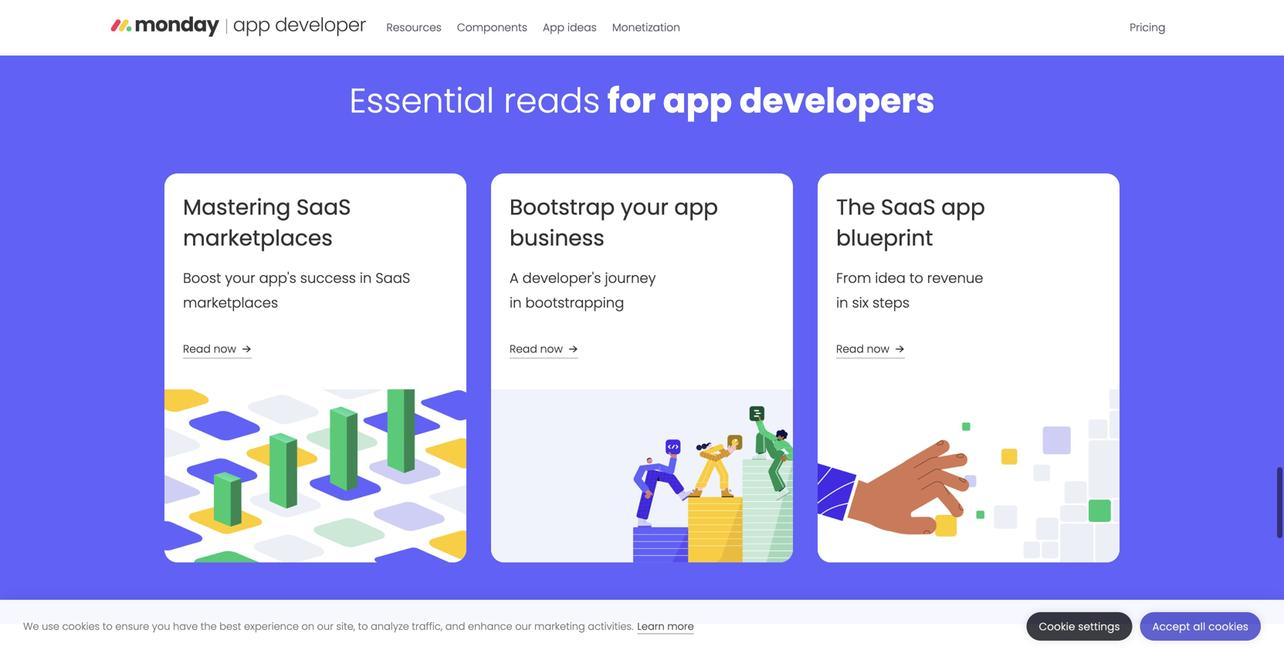 Task type: vqa. For each thing, say whether or not it's contained in the screenshot.
'Community'
no



Task type: locate. For each thing, give the bounding box(es) containing it.
now
[[214, 342, 236, 357], [540, 342, 563, 357], [867, 342, 889, 357]]

1 horizontal spatial now
[[540, 342, 563, 357]]

our right the enhance
[[515, 620, 532, 634]]

2 cookies from the left
[[1208, 620, 1249, 635]]

now down steps
[[867, 342, 889, 357]]

2 horizontal spatial read
[[836, 342, 864, 357]]

for
[[607, 77, 656, 125]]

reads
[[504, 77, 600, 125]]

0 horizontal spatial read now
[[183, 342, 236, 357]]

read down boost
[[183, 342, 211, 357]]

now for the saas app
[[867, 342, 889, 357]]

experience
[[244, 620, 299, 634]]

idea
[[875, 269, 906, 289]]

app inside bootstrap your app business
[[674, 192, 718, 223]]

2 horizontal spatial read now link
[[836, 341, 908, 359]]

2 read now link from the left
[[510, 341, 581, 359]]

read now link down the six
[[836, 341, 908, 359]]

your inside boost your app's success in saas marketplaces
[[225, 269, 255, 289]]

ideas
[[567, 20, 597, 35]]

0 horizontal spatial saas
[[296, 192, 351, 223]]

read now link down bootstrapping
[[510, 341, 581, 359]]

components
[[457, 20, 527, 35]]

cookies right all
[[1208, 620, 1249, 635]]

saas for blueprint
[[881, 192, 936, 223]]

1 horizontal spatial read
[[510, 342, 537, 357]]

marketplaces down mastering
[[183, 223, 333, 254]]

2 horizontal spatial to
[[909, 269, 923, 289]]

1 cookies from the left
[[62, 620, 100, 634]]

in inside boost your app's success in saas marketplaces
[[360, 269, 372, 289]]

1 horizontal spatial in
[[510, 294, 522, 313]]

more
[[667, 620, 694, 634]]

blueprint
[[836, 223, 933, 254]]

enhance
[[468, 620, 512, 634]]

saas up blueprint
[[881, 192, 936, 223]]

saas up success
[[296, 192, 351, 223]]

monetization
[[612, 20, 680, 35]]

read now link for mastering saas
[[183, 341, 255, 359]]

resources
[[386, 20, 442, 35]]

marketing
[[534, 620, 585, 634]]

now down boost
[[214, 342, 236, 357]]

2 read from the left
[[510, 342, 537, 357]]

read now link
[[183, 341, 255, 359], [510, 341, 581, 359], [836, 341, 908, 359]]

app ideas
[[543, 20, 597, 35]]

to
[[909, 269, 923, 289], [102, 620, 113, 634], [358, 620, 368, 634]]

saas right success
[[376, 269, 410, 289]]

1 horizontal spatial read now link
[[510, 341, 581, 359]]

cookies right use
[[62, 620, 100, 634]]

3 read now from the left
[[836, 342, 889, 357]]

1 horizontal spatial our
[[515, 620, 532, 634]]

read down bootstrapping
[[510, 342, 537, 357]]

marketplaces
[[183, 223, 333, 254], [183, 294, 278, 313]]

we use cookies to ensure you have the best experience on our site, to analyze traffic, and enhance our marketing activities. learn more
[[23, 620, 694, 634]]

app
[[543, 20, 564, 35]]

your
[[621, 192, 669, 223], [225, 269, 255, 289]]

1 vertical spatial your
[[225, 269, 255, 289]]

2 horizontal spatial now
[[867, 342, 889, 357]]

ensure
[[115, 620, 149, 634]]

read now down bootstrapping
[[510, 342, 563, 357]]

our
[[317, 620, 334, 634], [515, 620, 532, 634]]

saas inside mastering saas marketplaces
[[296, 192, 351, 223]]

2 horizontal spatial in
[[836, 294, 848, 313]]

your left app's
[[225, 269, 255, 289]]

read down the six
[[836, 342, 864, 357]]

read
[[183, 342, 211, 357], [510, 342, 537, 357], [836, 342, 864, 357]]

1 read now from the left
[[183, 342, 236, 357]]

your inside bootstrap your app business
[[621, 192, 669, 223]]

cookies inside button
[[1208, 620, 1249, 635]]

business
[[510, 223, 604, 254]]

to left ensure
[[102, 620, 113, 634]]

0 vertical spatial marketplaces
[[183, 223, 333, 254]]

read now down the six
[[836, 342, 889, 357]]

app for bootstrap your app business
[[674, 192, 718, 223]]

in inside "a developer's journey in bootstrapping"
[[510, 294, 522, 313]]

in left the six
[[836, 294, 848, 313]]

your up journey
[[621, 192, 669, 223]]

steps
[[872, 294, 910, 313]]

3 read now link from the left
[[836, 341, 908, 359]]

app's
[[259, 269, 296, 289]]

read now for mastering saas
[[183, 342, 236, 357]]

2 horizontal spatial saas
[[881, 192, 936, 223]]

mastering saas marketplaces image
[[164, 390, 466, 563]]

3 read from the left
[[836, 342, 864, 357]]

marketplaces down boost
[[183, 294, 278, 313]]

best
[[219, 620, 241, 634]]

1 read from the left
[[183, 342, 211, 357]]

to right idea
[[909, 269, 923, 289]]

0 horizontal spatial read now link
[[183, 341, 255, 359]]

a developer's journey in bootstrapping
[[510, 269, 656, 313]]

2 now from the left
[[540, 342, 563, 357]]

settings
[[1078, 620, 1120, 635]]

app
[[663, 77, 732, 125], [674, 192, 718, 223], [941, 192, 985, 223]]

1 horizontal spatial read now
[[510, 342, 563, 357]]

saas
[[296, 192, 351, 223], [881, 192, 936, 223], [376, 269, 410, 289]]

in down a
[[510, 294, 522, 313]]

in
[[360, 269, 372, 289], [510, 294, 522, 313], [836, 294, 848, 313]]

mastering saas marketplaces
[[183, 192, 351, 254]]

1 horizontal spatial saas
[[376, 269, 410, 289]]

read now down boost
[[183, 342, 236, 357]]

0 horizontal spatial your
[[225, 269, 255, 289]]

0 vertical spatial your
[[621, 192, 669, 223]]

saas inside the saas app blueprint
[[881, 192, 936, 223]]

journey
[[605, 269, 656, 289]]

1 marketplaces from the top
[[183, 223, 333, 254]]

the
[[836, 192, 875, 223]]

saas inside boost your app's success in saas marketplaces
[[376, 269, 410, 289]]

learn
[[637, 620, 665, 634]]

2 horizontal spatial read now
[[836, 342, 889, 357]]

essential reads for app developers
[[349, 77, 935, 125]]

2 read now from the left
[[510, 342, 563, 357]]

2 marketplaces from the top
[[183, 294, 278, 313]]

read now
[[183, 342, 236, 357], [510, 342, 563, 357], [836, 342, 889, 357]]

1 horizontal spatial your
[[621, 192, 669, 223]]

1 read now link from the left
[[183, 341, 255, 359]]

1 horizontal spatial cookies
[[1208, 620, 1249, 635]]

cookies for use
[[62, 620, 100, 634]]

now down bootstrapping
[[540, 342, 563, 357]]

components link
[[449, 15, 535, 40]]

read now link down boost
[[183, 341, 255, 359]]

in right success
[[360, 269, 372, 289]]

0 horizontal spatial cookies
[[62, 620, 100, 634]]

app inside the saas app blueprint
[[941, 192, 985, 223]]

we
[[23, 620, 39, 634]]

to right site,
[[358, 620, 368, 634]]

1 now from the left
[[214, 342, 236, 357]]

0 horizontal spatial now
[[214, 342, 236, 357]]

saas for marketplaces
[[296, 192, 351, 223]]

0 horizontal spatial in
[[360, 269, 372, 289]]

0 horizontal spatial read
[[183, 342, 211, 357]]

activities.
[[588, 620, 633, 634]]

in for boost your app's success in saas marketplaces
[[360, 269, 372, 289]]

list
[[99, 161, 1185, 576]]

now for bootstrap your app business
[[540, 342, 563, 357]]

dialog
[[0, 601, 1284, 654]]

2 our from the left
[[515, 620, 532, 634]]

1 vertical spatial marketplaces
[[183, 294, 278, 313]]

boost your app's success in saas marketplaces
[[183, 269, 410, 313]]

you
[[152, 620, 170, 634]]

essential
[[349, 77, 494, 125]]

3 now from the left
[[867, 342, 889, 357]]

our right on
[[317, 620, 334, 634]]

0 horizontal spatial our
[[317, 620, 334, 634]]

accept
[[1152, 620, 1190, 635]]

bootstrapping
[[525, 294, 624, 313]]

read now for bootstrap your app business
[[510, 342, 563, 357]]

cookies
[[62, 620, 100, 634], [1208, 620, 1249, 635]]

marketplaces inside boost your app's success in saas marketplaces
[[183, 294, 278, 313]]

app for the saas app blueprint
[[941, 192, 985, 223]]

on
[[302, 620, 314, 634]]

in inside from idea to revenue in six steps
[[836, 294, 848, 313]]

monday.com for apps developers image
[[111, 10, 366, 43]]

accept all cookies
[[1152, 620, 1249, 635]]



Task type: describe. For each thing, give the bounding box(es) containing it.
the
[[201, 620, 217, 634]]

app ideas link
[[535, 15, 604, 40]]

boost
[[183, 269, 221, 289]]

marketplaces inside mastering saas marketplaces
[[183, 223, 333, 254]]

the saas app blueprint image
[[818, 390, 1120, 563]]

developers
[[739, 77, 935, 125]]

site,
[[336, 620, 355, 634]]

1 horizontal spatial to
[[358, 620, 368, 634]]

main element
[[379, 0, 1173, 56]]

your for bootstrap
[[621, 192, 669, 223]]

the saas app blueprint
[[836, 192, 985, 254]]

cookie settings
[[1039, 620, 1120, 635]]

cookie settings button
[[1027, 613, 1132, 642]]

pricing
[[1130, 20, 1166, 35]]

cookie
[[1039, 620, 1075, 635]]

read for the saas app
[[836, 342, 864, 357]]

traffic,
[[412, 620, 443, 634]]

cookies for all
[[1208, 620, 1249, 635]]

from
[[836, 269, 871, 289]]

mastering
[[183, 192, 291, 223]]

list containing mastering saas
[[99, 161, 1185, 576]]

1 our from the left
[[317, 620, 334, 634]]

your for boost
[[225, 269, 255, 289]]

read now link for bootstrap your app business
[[510, 341, 581, 359]]

revenue
[[927, 269, 983, 289]]

read for mastering saas
[[183, 342, 211, 357]]

bootstrap your app business
[[510, 192, 718, 254]]

dialog containing cookie settings
[[0, 601, 1284, 654]]

0 horizontal spatial to
[[102, 620, 113, 634]]

from idea to revenue in six steps
[[836, 269, 983, 313]]

read now for the saas app
[[836, 342, 889, 357]]

a
[[510, 269, 519, 289]]

analyze
[[371, 620, 409, 634]]

six
[[852, 294, 869, 313]]

accept all cookies button
[[1140, 613, 1261, 642]]

bootstrap your app business image
[[491, 390, 793, 563]]

now for mastering saas
[[214, 342, 236, 357]]

read now link for the saas app
[[836, 341, 908, 359]]

use
[[42, 620, 59, 634]]

monetization link
[[604, 15, 688, 40]]

have
[[173, 620, 198, 634]]

bootstrap
[[510, 192, 615, 223]]

all
[[1193, 620, 1205, 635]]

learn more link
[[637, 620, 694, 635]]

resources link
[[379, 15, 449, 40]]

pricing link
[[1122, 15, 1173, 40]]

developer's
[[522, 269, 601, 289]]

and
[[445, 620, 465, 634]]

in for from idea to revenue in six steps
[[836, 294, 848, 313]]

success
[[300, 269, 356, 289]]

to inside from idea to revenue in six steps
[[909, 269, 923, 289]]

read for bootstrap your app business
[[510, 342, 537, 357]]



